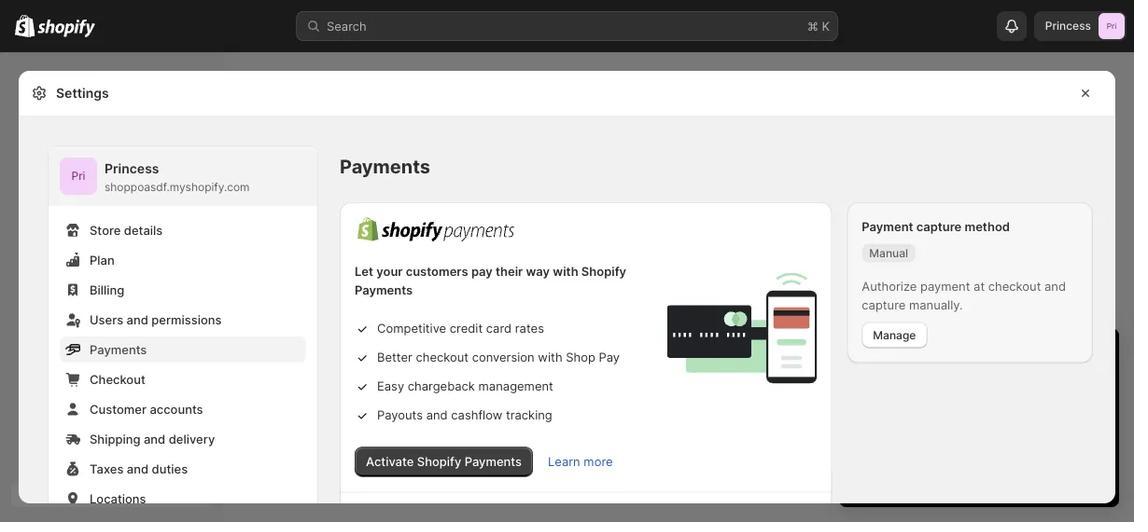 Task type: vqa. For each thing, say whether or not it's contained in the screenshot.
Size text box
no



Task type: locate. For each thing, give the bounding box(es) containing it.
pay
[[471, 265, 493, 279]]

princess
[[1045, 19, 1091, 33], [105, 161, 159, 177]]

checkout link
[[60, 367, 306, 393]]

0 vertical spatial with
[[553, 265, 578, 279]]

permissions
[[152, 313, 222, 327]]

and inside "users and permissions" link
[[127, 313, 148, 327]]

with left shop at the bottom
[[538, 351, 563, 365]]

providers
[[430, 503, 484, 517]]

0 horizontal spatial capture
[[862, 298, 906, 313]]

0 horizontal spatial your
[[376, 265, 403, 279]]

manage
[[873, 329, 916, 342]]

payments up checkout
[[90, 343, 147, 357]]

and right users
[[127, 313, 148, 327]]

see all other providers link
[[355, 503, 484, 517]]

1 horizontal spatial shopify
[[581, 265, 626, 279]]

payment left provider
[[655, 503, 705, 517]]

payment
[[920, 280, 970, 294], [655, 503, 705, 517]]

your inside if you want to use a different payment provider on your store.
[[777, 503, 802, 517]]

payments inside shop settings menu "element"
[[90, 343, 147, 357]]

1 horizontal spatial princess image
[[1099, 13, 1125, 39]]

0 horizontal spatial checkout
[[416, 351, 469, 365]]

princess inside princess shoppoasdf.myshopify.com
[[105, 161, 159, 177]]

1 vertical spatial princess
[[105, 161, 159, 177]]

shopify
[[581, 265, 626, 279], [417, 455, 461, 470]]

day
[[872, 345, 904, 368]]

payments inside button
[[465, 455, 522, 470]]

princess image
[[1099, 13, 1125, 39], [60, 158, 97, 195]]

0 vertical spatial your
[[376, 265, 403, 279]]

credit
[[450, 322, 483, 336]]

1 vertical spatial princess image
[[60, 158, 97, 195]]

with
[[553, 265, 578, 279], [538, 351, 563, 365]]

princess for princess shoppoasdf.myshopify.com
[[105, 161, 159, 177]]

with right 'way'
[[553, 265, 578, 279]]

⌘
[[807, 19, 819, 33]]

competitive
[[377, 322, 446, 336]]

2 horizontal spatial your
[[964, 345, 1003, 368]]

and inside taxes and duties link
[[127, 462, 149, 477]]

payouts
[[377, 408, 423, 423]]

your inside the 1 day left in your trial dropdown button
[[964, 345, 1003, 368]]

store.
[[355, 521, 387, 523]]

0 vertical spatial checkout
[[988, 280, 1041, 294]]

1 horizontal spatial princess
[[1045, 19, 1091, 33]]

store details
[[90, 223, 163, 238]]

activate shopify payments button
[[355, 448, 533, 477]]

dialog
[[1123, 71, 1134, 504]]

and inside shipping and delivery link
[[144, 432, 165, 447]]

card
[[486, 322, 512, 336]]

your right let at the left of page
[[376, 265, 403, 279]]

1
[[858, 345, 867, 368]]

your right on
[[777, 503, 802, 517]]

⌘ k
[[807, 19, 830, 33]]

authorize
[[862, 280, 917, 294]]

duties
[[152, 462, 188, 477]]

and down customer accounts
[[144, 432, 165, 447]]

payment up the manually.
[[920, 280, 970, 294]]

1 vertical spatial checkout
[[416, 351, 469, 365]]

k
[[822, 19, 830, 33]]

shopify image
[[38, 19, 95, 38]]

and right at
[[1045, 280, 1066, 294]]

princess for princess
[[1045, 19, 1091, 33]]

your
[[376, 265, 403, 279], [964, 345, 1003, 368], [777, 503, 802, 517]]

shopify right 'way'
[[581, 265, 626, 279]]

checkout
[[988, 280, 1041, 294], [416, 351, 469, 365]]

taxes
[[90, 462, 124, 477]]

payments inside the let your customers pay their way with shopify payments
[[355, 283, 413, 298]]

on
[[759, 503, 774, 517]]

1 horizontal spatial checkout
[[988, 280, 1041, 294]]

1 day left in your trial element
[[839, 377, 1119, 508]]

checkout right at
[[988, 280, 1041, 294]]

1 vertical spatial capture
[[862, 298, 906, 313]]

competitive credit card rates
[[377, 322, 544, 336]]

0 horizontal spatial payment
[[655, 503, 705, 517]]

0 vertical spatial capture
[[916, 219, 962, 234]]

taxes and duties link
[[60, 456, 306, 483]]

customer accounts
[[90, 402, 203, 417]]

1 day left in your trial
[[858, 345, 1041, 368]]

capture left the method
[[916, 219, 962, 234]]

1 horizontal spatial capture
[[916, 219, 962, 234]]

users and permissions link
[[60, 307, 306, 333]]

and
[[1045, 280, 1066, 294], [127, 313, 148, 327], [426, 408, 448, 423], [144, 432, 165, 447], [127, 462, 149, 477]]

locations
[[90, 492, 146, 506]]

1 vertical spatial shopify
[[417, 455, 461, 470]]

shopify inside button
[[417, 455, 461, 470]]

accounts
[[150, 402, 203, 417]]

2 vertical spatial your
[[777, 503, 802, 517]]

want
[[522, 503, 550, 517]]

other
[[396, 503, 427, 517]]

users and permissions
[[90, 313, 222, 327]]

pay
[[599, 351, 620, 365]]

payments up if
[[465, 455, 522, 470]]

and down chargeback
[[426, 408, 448, 423]]

way
[[526, 265, 550, 279]]

see all other providers
[[355, 503, 484, 517]]

0 horizontal spatial shopify
[[417, 455, 461, 470]]

1 horizontal spatial payment
[[920, 280, 970, 294]]

shopify right activate
[[417, 455, 461, 470]]

0 horizontal spatial princess image
[[60, 158, 97, 195]]

activate
[[366, 455, 414, 470]]

0 vertical spatial princess
[[1045, 19, 1091, 33]]

payments down let at the left of page
[[355, 283, 413, 298]]

0 horizontal spatial princess
[[105, 161, 159, 177]]

provider
[[708, 503, 756, 517]]

0 vertical spatial payment
[[920, 280, 970, 294]]

capture
[[916, 219, 962, 234], [862, 298, 906, 313]]

shop settings menu element
[[49, 147, 317, 523]]

if you want to use a different payment provider on your store.
[[355, 503, 802, 523]]

customers
[[406, 265, 468, 279]]

1 vertical spatial your
[[964, 345, 1003, 368]]

1 vertical spatial with
[[538, 351, 563, 365]]

payments link
[[60, 337, 306, 363]]

checkout up chargeback
[[416, 351, 469, 365]]

and right taxes
[[127, 462, 149, 477]]

customer
[[90, 402, 147, 417]]

1 vertical spatial payment
[[655, 503, 705, 517]]

0 vertical spatial shopify
[[581, 265, 626, 279]]

your right the in
[[964, 345, 1003, 368]]

shopify image
[[15, 15, 35, 37]]

delivery
[[169, 432, 215, 447]]

management
[[478, 379, 553, 394]]

1 day left in your trial button
[[839, 329, 1119, 368]]

if
[[487, 503, 494, 517]]

store details link
[[60, 218, 306, 244]]

1 horizontal spatial your
[[777, 503, 802, 517]]

capture down authorize
[[862, 298, 906, 313]]



Task type: describe. For each thing, give the bounding box(es) containing it.
different
[[603, 503, 652, 517]]

trial
[[1008, 345, 1041, 368]]

manual
[[869, 246, 908, 260]]

and for taxes and duties
[[127, 462, 149, 477]]

shipping and delivery
[[90, 432, 215, 447]]

left
[[909, 345, 938, 368]]

method
[[965, 219, 1010, 234]]

billing
[[90, 283, 124, 297]]

0 vertical spatial princess image
[[1099, 13, 1125, 39]]

in
[[943, 345, 959, 368]]

search
[[327, 19, 367, 33]]

easy chargeback management
[[377, 379, 553, 394]]

tracking
[[506, 408, 552, 423]]

shopify inside the let your customers pay their way with shopify payments
[[581, 265, 626, 279]]

checkout
[[90, 372, 145, 387]]

locations link
[[60, 486, 306, 513]]

manage button
[[862, 323, 927, 349]]

princess shoppoasdf.myshopify.com
[[105, 161, 250, 194]]

manually.
[[909, 298, 963, 313]]

payment inside authorize payment at checkout and capture manually.
[[920, 280, 970, 294]]

you
[[498, 503, 519, 517]]

let
[[355, 265, 373, 279]]

shopify payments image
[[355, 218, 517, 243]]

users
[[90, 313, 123, 327]]

payment capture method
[[862, 219, 1010, 234]]

with inside the let your customers pay their way with shopify payments
[[553, 265, 578, 279]]

let your customers pay their way with shopify payments
[[355, 265, 626, 298]]

rates
[[515, 322, 544, 336]]

capture inside authorize payment at checkout and capture manually.
[[862, 298, 906, 313]]

conversion
[[472, 351, 535, 365]]

learn more link
[[548, 455, 613, 470]]

cashflow
[[451, 408, 502, 423]]

chargeback
[[408, 379, 475, 394]]

plan
[[90, 253, 115, 267]]

and for payouts and cashflow tracking
[[426, 408, 448, 423]]

shipping
[[90, 432, 140, 447]]

use
[[569, 503, 589, 517]]

their
[[496, 265, 523, 279]]

all
[[380, 503, 393, 517]]

payments up "shopify payments" 'image'
[[340, 155, 430, 178]]

better
[[377, 351, 412, 365]]

customer accounts link
[[60, 397, 306, 423]]

shop
[[566, 351, 595, 365]]

to
[[554, 503, 565, 517]]

activate shopify payments
[[366, 455, 522, 470]]

better checkout conversion with shop pay
[[377, 351, 620, 365]]

your inside the let your customers pay their way with shopify payments
[[376, 265, 403, 279]]

and for users and permissions
[[127, 313, 148, 327]]

billing link
[[60, 277, 306, 303]]

learn more
[[548, 455, 613, 470]]

settings dialog
[[19, 71, 1116, 523]]

shoppoasdf.myshopify.com
[[105, 181, 250, 194]]

authorize payment at checkout and capture manually.
[[862, 280, 1066, 313]]

see
[[355, 503, 377, 517]]

payment inside if you want to use a different payment provider on your store.
[[655, 503, 705, 517]]

princess image inside shop settings menu "element"
[[60, 158, 97, 195]]

and inside authorize payment at checkout and capture manually.
[[1045, 280, 1066, 294]]

taxes and duties
[[90, 462, 188, 477]]

plan link
[[60, 247, 306, 274]]

pri button
[[60, 158, 97, 195]]

more
[[584, 455, 613, 470]]

easy
[[377, 379, 404, 394]]

details
[[124, 223, 163, 238]]

payouts and cashflow tracking
[[377, 408, 552, 423]]

checkout inside authorize payment at checkout and capture manually.
[[988, 280, 1041, 294]]

settings
[[56, 85, 109, 101]]

payment
[[862, 219, 913, 234]]

at
[[974, 280, 985, 294]]

learn
[[548, 455, 580, 470]]

shipping and delivery link
[[60, 427, 306, 453]]

a
[[593, 503, 599, 517]]

store
[[90, 223, 121, 238]]

and for shipping and delivery
[[144, 432, 165, 447]]



